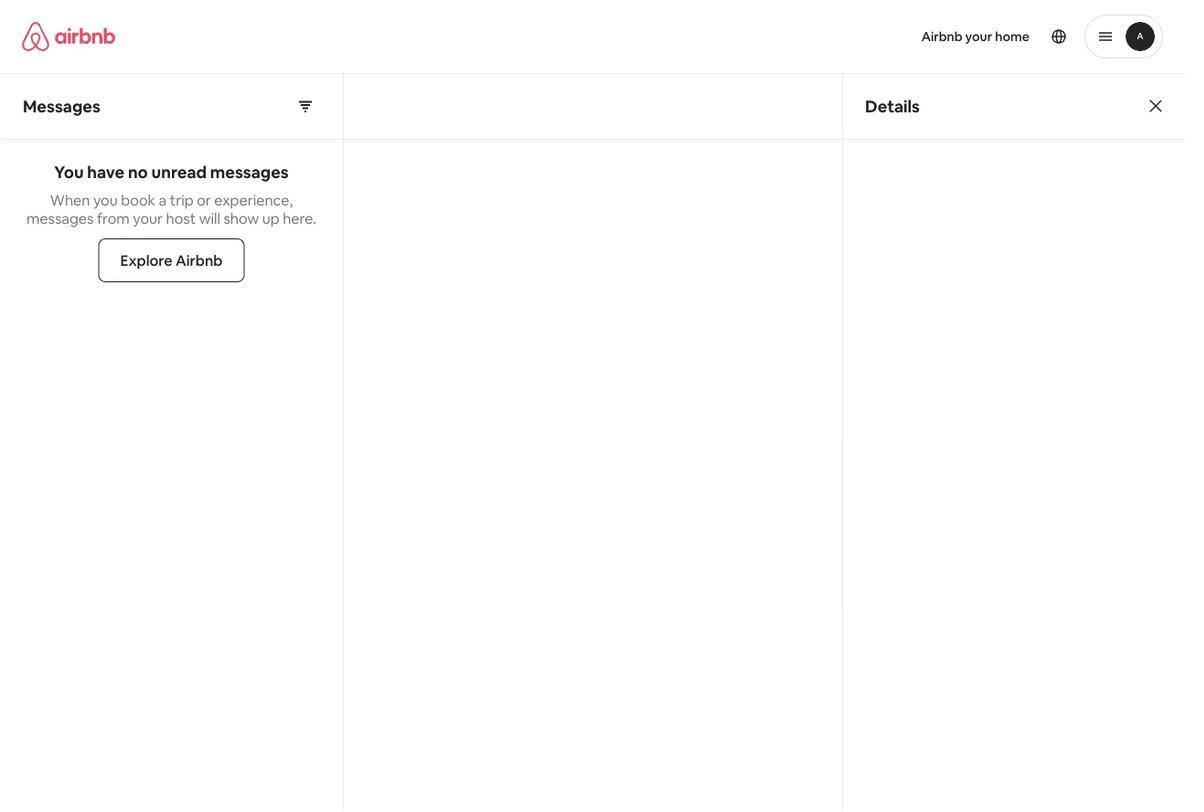 Task type: describe. For each thing, give the bounding box(es) containing it.
explore airbnb
[[120, 251, 223, 270]]

messages
[[23, 96, 100, 117]]

no
[[128, 162, 148, 183]]

from
[[97, 209, 130, 228]]

trip
[[170, 191, 194, 209]]

you
[[54, 162, 84, 183]]

show
[[224, 209, 259, 228]]

or
[[197, 191, 211, 209]]

a
[[159, 191, 167, 209]]

0 horizontal spatial messages
[[26, 209, 94, 228]]

host
[[166, 209, 196, 228]]

filter conversations. current filter: all conversations image
[[298, 99, 313, 114]]

will
[[199, 209, 220, 228]]



Task type: locate. For each thing, give the bounding box(es) containing it.
when
[[50, 191, 90, 209]]

details
[[865, 96, 920, 117]]

have
[[87, 162, 124, 183]]

1 vertical spatial your
[[133, 209, 163, 228]]

1 horizontal spatial airbnb
[[921, 28, 963, 45]]

explore airbnb link
[[98, 239, 244, 283]]

0 vertical spatial messages
[[210, 162, 289, 183]]

airbnb your home link
[[910, 17, 1041, 56]]

0 vertical spatial airbnb
[[921, 28, 963, 45]]

airbnb inside airbnb your home "link"
[[921, 28, 963, 45]]

unread
[[151, 162, 207, 183]]

messaging page main contents element
[[0, 73, 1185, 813]]

your left host
[[133, 209, 163, 228]]

home
[[995, 28, 1030, 45]]

airbnb down will
[[176, 251, 223, 270]]

your inside airbnb your home "link"
[[965, 28, 992, 45]]

experience,
[[214, 191, 293, 209]]

your inside you have no unread messages when you book a trip or experience, messages from your host will show up here.
[[133, 209, 163, 228]]

messages up the experience,
[[210, 162, 289, 183]]

1 vertical spatial airbnb
[[176, 251, 223, 270]]

1 horizontal spatial messages
[[210, 162, 289, 183]]

up
[[262, 209, 280, 228]]

explore
[[120, 251, 172, 270]]

you have no unread messages when you book a trip or experience, messages from your host will show up here.
[[26, 162, 316, 228]]

airbnb your home
[[921, 28, 1030, 45]]

your left home
[[965, 28, 992, 45]]

airbnb
[[921, 28, 963, 45], [176, 251, 223, 270]]

profile element
[[614, 0, 1163, 73]]

your
[[965, 28, 992, 45], [133, 209, 163, 228]]

airbnb inside explore airbnb link
[[176, 251, 223, 270]]

you
[[93, 191, 118, 209]]

book
[[121, 191, 155, 209]]

messages down you
[[26, 209, 94, 228]]

0 horizontal spatial airbnb
[[176, 251, 223, 270]]

messages
[[210, 162, 289, 183], [26, 209, 94, 228]]

1 horizontal spatial your
[[965, 28, 992, 45]]

0 vertical spatial your
[[965, 28, 992, 45]]

1 vertical spatial messages
[[26, 209, 94, 228]]

0 horizontal spatial your
[[133, 209, 163, 228]]

airbnb left home
[[921, 28, 963, 45]]

here.
[[283, 209, 316, 228]]



Task type: vqa. For each thing, say whether or not it's contained in the screenshot.
Photo by Bartt Stucki
no



